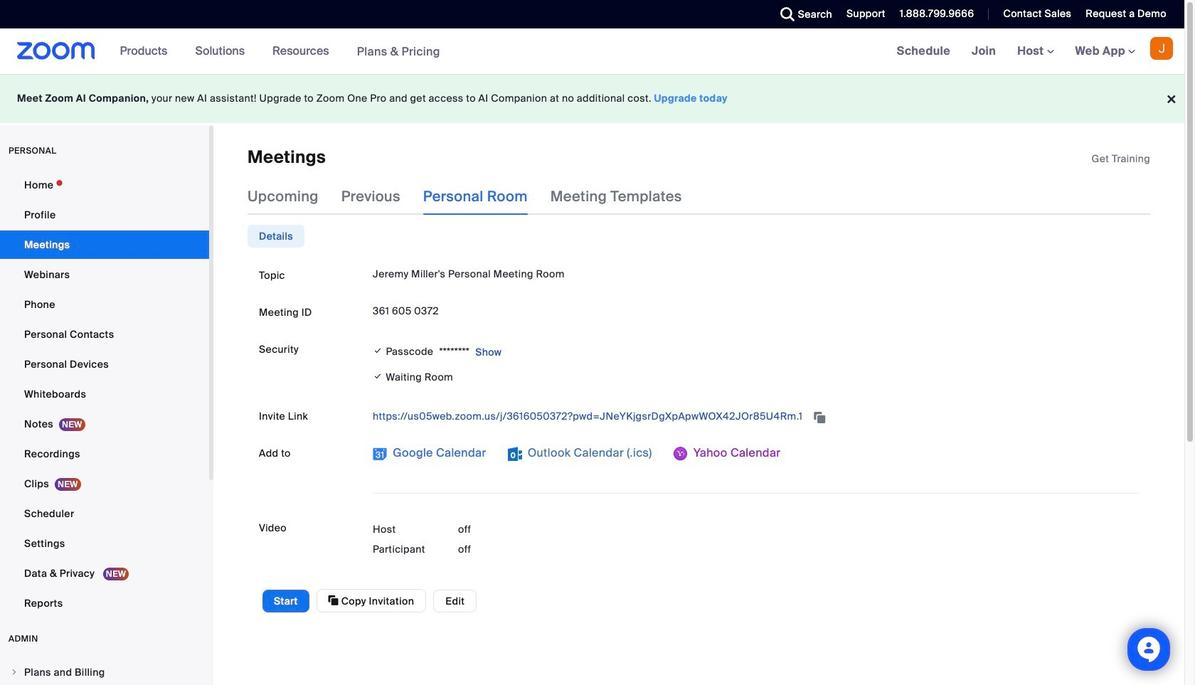 Task type: vqa. For each thing, say whether or not it's contained in the screenshot.
Zoom Logo
yes



Task type: locate. For each thing, give the bounding box(es) containing it.
copy image
[[328, 595, 339, 607]]

application
[[1092, 152, 1151, 166], [373, 405, 1139, 428]]

profile picture image
[[1151, 37, 1174, 60]]

add to google calendar image
[[373, 447, 387, 461]]

tabs of meeting tab list
[[248, 178, 705, 215]]

meetings navigation
[[887, 28, 1185, 75]]

2 checked image from the top
[[373, 370, 383, 385]]

1 vertical spatial application
[[373, 405, 1139, 428]]

1 vertical spatial checked image
[[373, 370, 383, 385]]

footer
[[0, 74, 1185, 123]]

tab list
[[248, 225, 305, 248]]

0 vertical spatial application
[[1092, 152, 1151, 166]]

menu item
[[0, 659, 209, 685]]

tab
[[248, 225, 305, 248]]

0 vertical spatial checked image
[[373, 344, 383, 358]]

banner
[[0, 28, 1185, 75]]

checked image
[[373, 344, 383, 358], [373, 370, 383, 385]]



Task type: describe. For each thing, give the bounding box(es) containing it.
add to outlook calendar (.ics) image
[[508, 447, 522, 461]]

add to yahoo calendar image
[[674, 447, 688, 461]]

personal menu menu
[[0, 171, 209, 619]]

product information navigation
[[109, 28, 451, 75]]

zoom logo image
[[17, 42, 95, 60]]

right image
[[10, 668, 19, 677]]

1 checked image from the top
[[373, 344, 383, 358]]



